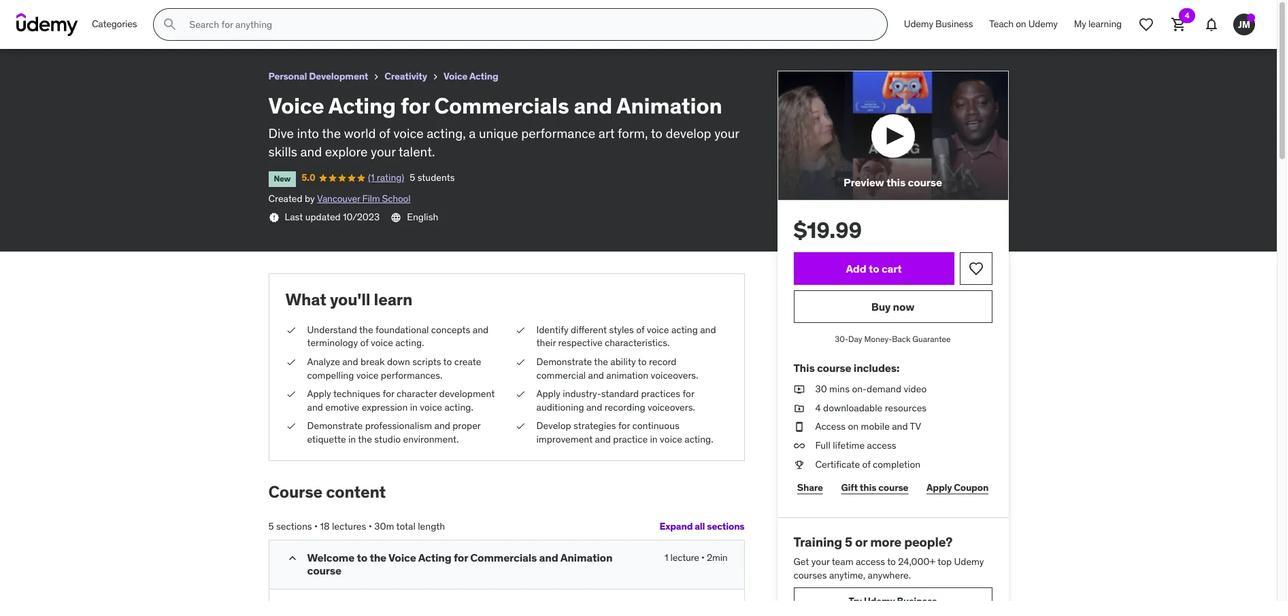 Task type: describe. For each thing, give the bounding box(es) containing it.
1 horizontal spatial 5 students
[[410, 172, 455, 184]]

proper
[[453, 420, 481, 432]]

course inside button
[[908, 176, 943, 189]]

people?
[[905, 534, 953, 551]]

1 vertical spatial students
[[418, 172, 455, 184]]

mins
[[830, 383, 850, 396]]

xsmall image for access
[[794, 421, 805, 434]]

this
[[794, 361, 815, 375]]

commercial
[[537, 369, 586, 382]]

Search for anything text field
[[187, 13, 871, 36]]

voice inside identify different styles of voice acting and their respective characteristics.
[[647, 324, 669, 336]]

unique
[[479, 125, 518, 142]]

demand
[[867, 383, 902, 396]]

skills
[[268, 143, 297, 160]]

creativity
[[385, 70, 427, 82]]

buy
[[872, 300, 891, 314]]

a
[[469, 125, 476, 142]]

what you'll learn
[[286, 289, 413, 310]]

industry-
[[563, 388, 601, 400]]

this for gift
[[860, 482, 877, 494]]

• for 5
[[314, 520, 318, 533]]

certificate
[[816, 458, 860, 471]]

your inside training 5 or more people? get your team access to 24,000+ top udemy courses anytime, anywhere.
[[812, 556, 830, 568]]

for for voice acting for commercials and animation
[[78, 6, 93, 20]]

my learning link
[[1066, 8, 1130, 41]]

full
[[816, 440, 831, 452]]

4 for 4
[[1185, 10, 1190, 20]]

30-
[[835, 334, 849, 345]]

0 horizontal spatial your
[[371, 143, 396, 160]]

1 horizontal spatial (1 rating)
[[368, 172, 404, 184]]

xsmall image left creativity "link"
[[371, 71, 382, 82]]

4 for 4 downloadable resources
[[816, 402, 821, 414]]

to inside training 5 or more people? get your team access to 24,000+ top udemy courses anytime, anywhere.
[[888, 556, 896, 568]]

gift this course
[[842, 482, 909, 494]]

cart
[[882, 262, 902, 275]]

anytime,
[[830, 569, 866, 582]]

school
[[382, 192, 411, 205]]

voice inside voice acting for commercials and animation dive into the world of voice acting, a unique performance art form, to develop your skills and explore your talent.
[[394, 125, 424, 142]]

xsmall image for apply techniques for character development and emotive expression in voice acting.
[[286, 388, 296, 401]]

in inside demonstrate professionalism and proper etiquette in the studio environment.
[[348, 433, 356, 446]]

add to wishlist image
[[968, 261, 984, 277]]

for for voice acting for commercials and animation dive into the world of voice acting, a unique performance art form, to develop your skills and explore your talent.
[[401, 92, 430, 120]]

last
[[285, 211, 303, 223]]

voice for voice acting for commercials and animation dive into the world of voice acting, a unique performance art form, to develop your skills and explore your talent.
[[268, 92, 324, 120]]

techniques
[[333, 388, 381, 400]]

10/2023
[[343, 211, 380, 223]]

shopping cart with 4 items image
[[1171, 16, 1188, 33]]

now
[[893, 300, 915, 314]]

animation for voice acting for commercials and animation
[[187, 6, 241, 20]]

english
[[407, 211, 439, 223]]

development
[[309, 70, 368, 82]]

apply inside 'button'
[[927, 482, 952, 494]]

for for apply techniques for character development and emotive expression in voice acting.
[[383, 388, 395, 400]]

voice acting for commercials and animation
[[11, 6, 241, 20]]

30 mins on-demand video
[[816, 383, 927, 396]]

to inside analyze and break down scripts to create compelling voice performances.
[[443, 356, 452, 368]]

of inside identify different styles of voice acting and their respective characteristics.
[[636, 324, 645, 336]]

submit search image
[[162, 16, 179, 33]]

5 up school
[[410, 172, 415, 184]]

udemy business link
[[896, 8, 982, 41]]

animation
[[607, 369, 649, 382]]

voice acting for commercials and animation dive into the world of voice acting, a unique performance art form, to develop your skills and explore your talent.
[[268, 92, 740, 160]]

completion
[[873, 458, 921, 471]]

0 vertical spatial (1 rating)
[[74, 23, 110, 36]]

money-
[[865, 334, 892, 345]]

lectures
[[332, 520, 366, 533]]

compelling
[[307, 369, 354, 382]]

buy now
[[872, 300, 915, 314]]

analyze and break down scripts to create compelling voice performances.
[[307, 356, 481, 382]]

demonstrate professionalism and proper etiquette in the studio environment.
[[307, 420, 481, 446]]

concepts
[[431, 324, 471, 336]]

learn
[[374, 289, 413, 310]]

commercials for voice acting for commercials and animation
[[95, 6, 163, 20]]

demonstrate for in
[[307, 420, 363, 432]]

foundational
[[376, 324, 429, 336]]

commercials inside welcome to the voice acting for commercials and animation course
[[470, 551, 537, 565]]

access
[[816, 421, 846, 433]]

professionalism
[[365, 420, 432, 432]]

get
[[794, 556, 809, 568]]

and inside understand the foundational concepts and terminology of voice acting.
[[473, 324, 489, 336]]

acting inside welcome to the voice acting for commercials and animation course
[[418, 551, 452, 565]]

xsmall image right creativity "link"
[[430, 71, 441, 82]]

develop
[[537, 420, 571, 432]]

acting for voice acting for commercials and animation
[[41, 6, 76, 20]]

1 lecture • 2min
[[665, 552, 728, 564]]

xsmall image for full
[[794, 440, 805, 453]]

character
[[397, 388, 437, 400]]

auditioning
[[537, 401, 584, 414]]

terminology
[[307, 337, 358, 349]]

anywhere.
[[868, 569, 911, 582]]

in inside apply techniques for character development and emotive expression in voice acting.
[[410, 401, 418, 414]]

share button
[[794, 475, 827, 502]]

commercials for voice acting for commercials and animation dive into the world of voice acting, a unique performance art form, to develop your skills and explore your talent.
[[434, 92, 569, 120]]

creativity link
[[385, 68, 427, 85]]

1 horizontal spatial •
[[369, 520, 372, 533]]

xsmall image for demonstrate
[[515, 356, 526, 369]]

this course includes:
[[794, 361, 900, 375]]

0 vertical spatial your
[[715, 125, 740, 142]]

expression
[[362, 401, 408, 414]]

personal development link
[[268, 68, 368, 85]]

acting. inside apply techniques for character development and emotive expression in voice acting.
[[445, 401, 474, 414]]

the inside demonstrate the ability to record commercial and animation voiceovers.
[[594, 356, 608, 368]]

1 horizontal spatial rating)
[[377, 172, 404, 184]]

0 horizontal spatial 5 students
[[115, 23, 161, 36]]

etiquette
[[307, 433, 346, 446]]

voice for voice acting for commercials and animation
[[11, 6, 39, 20]]

apply industry-standard practices for auditioning and recording voiceovers.
[[537, 388, 696, 414]]

teach on udemy link
[[982, 8, 1066, 41]]

apply coupon button
[[923, 475, 993, 502]]

5 sections • 18 lectures • 30m total length
[[268, 520, 445, 533]]

1 vertical spatial 5.0
[[302, 172, 316, 184]]

acting
[[672, 324, 698, 336]]

course down completion
[[879, 482, 909, 494]]

you have alerts image
[[1248, 14, 1256, 22]]

course inside welcome to the voice acting for commercials and animation course
[[307, 565, 342, 578]]

voice acting link
[[444, 68, 499, 85]]

personal development
[[268, 70, 368, 82]]

preview
[[844, 176, 884, 189]]

and inside identify different styles of voice acting and their respective characteristics.
[[701, 324, 716, 336]]

vancouver
[[317, 192, 360, 205]]

course up mins
[[817, 361, 852, 375]]

scripts
[[413, 356, 441, 368]]

studio
[[375, 433, 401, 446]]

emotive
[[325, 401, 360, 414]]

small image
[[286, 552, 299, 566]]

continuous
[[633, 420, 680, 432]]

standard
[[601, 388, 639, 400]]

performances.
[[381, 369, 443, 382]]

2 horizontal spatial udemy
[[1029, 18, 1058, 30]]

$19.99
[[794, 217, 862, 245]]

categories button
[[84, 8, 145, 41]]

of inside understand the foundational concepts and terminology of voice acting.
[[360, 337, 369, 349]]

preview this course
[[844, 176, 943, 189]]

resources
[[885, 402, 927, 414]]

down
[[387, 356, 410, 368]]

course
[[268, 482, 323, 503]]

xsmall image for apply industry-standard practices for auditioning and recording voiceovers.
[[515, 388, 526, 401]]

and inside apply techniques for character development and emotive expression in voice acting.
[[307, 401, 323, 414]]

categories
[[92, 18, 137, 30]]

guarantee
[[913, 334, 951, 345]]

art
[[599, 125, 615, 142]]

voice for voice acting
[[444, 70, 468, 82]]

characteristics.
[[605, 337, 670, 349]]



Task type: vqa. For each thing, say whether or not it's contained in the screenshot.
It & Software
no



Task type: locate. For each thing, give the bounding box(es) containing it.
apply up auditioning
[[537, 388, 561, 400]]

vancouver film school link
[[317, 192, 411, 205]]

analyze
[[307, 356, 340, 368]]

course language image
[[391, 213, 402, 223]]

0 vertical spatial voiceovers.
[[651, 369, 699, 382]]

1 vertical spatial voiceovers.
[[648, 401, 696, 414]]

to left cart
[[869, 262, 880, 275]]

0 vertical spatial on
[[1016, 18, 1027, 30]]

0 horizontal spatial rating)
[[83, 23, 110, 36]]

voice inside apply techniques for character development and emotive expression in voice acting.
[[420, 401, 442, 414]]

4 down 30
[[816, 402, 821, 414]]

0 horizontal spatial apply
[[307, 388, 331, 400]]

your right develop
[[715, 125, 740, 142]]

the inside understand the foundational concepts and terminology of voice acting.
[[359, 324, 373, 336]]

demonstrate the ability to record commercial and animation voiceovers.
[[537, 356, 699, 382]]

0 horizontal spatial animation
[[187, 6, 241, 20]]

respective
[[558, 337, 603, 349]]

xsmall image left emotive
[[286, 388, 296, 401]]

1 horizontal spatial in
[[410, 401, 418, 414]]

1 vertical spatial (1 rating)
[[368, 172, 404, 184]]

demonstrate up 'etiquette' in the left of the page
[[307, 420, 363, 432]]

xsmall image left commercial
[[515, 356, 526, 369]]

this inside button
[[887, 176, 906, 189]]

voice up characteristics.
[[647, 324, 669, 336]]

xsmall image for demonstrate professionalism and proper etiquette in the studio environment.
[[286, 420, 296, 433]]

0 horizontal spatial this
[[860, 482, 877, 494]]

1 vertical spatial this
[[860, 482, 877, 494]]

to inside voice acting for commercials and animation dive into the world of voice acting, a unique performance art form, to develop your skills and explore your talent.
[[651, 125, 663, 142]]

into
[[297, 125, 319, 142]]

of down full lifetime access
[[863, 458, 871, 471]]

understand the foundational concepts and terminology of voice acting.
[[307, 324, 489, 349]]

voice up break
[[371, 337, 393, 349]]

30
[[816, 383, 827, 396]]

and inside analyze and break down scripts to create compelling voice performances.
[[342, 356, 358, 368]]

and inside welcome to the voice acting for commercials and animation course
[[539, 551, 559, 565]]

2 horizontal spatial in
[[650, 433, 658, 446]]

expand all sections button
[[660, 513, 745, 541]]

on for teach
[[1016, 18, 1027, 30]]

the left the ability
[[594, 356, 608, 368]]

teach
[[990, 18, 1014, 30]]

acting up world
[[329, 92, 396, 120]]

course
[[908, 176, 943, 189], [817, 361, 852, 375], [879, 482, 909, 494], [307, 565, 342, 578]]

to left create
[[443, 356, 452, 368]]

xsmall image left the analyze
[[286, 356, 296, 369]]

0 vertical spatial 5 students
[[115, 23, 161, 36]]

form,
[[618, 125, 648, 142]]

the down 30m
[[370, 551, 387, 565]]

acting inside voice acting for commercials and animation dive into the world of voice acting, a unique performance art form, to develop your skills and explore your talent.
[[329, 92, 396, 120]]

acting down length
[[418, 551, 452, 565]]

(1
[[74, 23, 80, 36], [368, 172, 375, 184]]

0 vertical spatial students
[[123, 23, 161, 36]]

voiceovers. down record at the bottom right of the page
[[651, 369, 699, 382]]

mobile
[[861, 421, 890, 433]]

team
[[832, 556, 854, 568]]

5 left or
[[845, 534, 853, 551]]

share
[[798, 482, 823, 494]]

apply inside apply industry-standard practices for auditioning and recording voiceovers.
[[537, 388, 561, 400]]

for inside welcome to the voice acting for commercials and animation course
[[454, 551, 468, 565]]

1 horizontal spatial apply
[[537, 388, 561, 400]]

0 horizontal spatial acting.
[[396, 337, 424, 349]]

in right 'etiquette' in the left of the page
[[348, 433, 356, 446]]

rating) down voice acting for commercials and animation
[[83, 23, 110, 36]]

of up break
[[360, 337, 369, 349]]

voiceovers. for for
[[648, 401, 696, 414]]

voice down break
[[356, 369, 379, 382]]

5 students down voice acting for commercials and animation
[[115, 23, 161, 36]]

xsmall image left last
[[268, 213, 279, 223]]

0 horizontal spatial new
[[16, 25, 33, 36]]

xsmall image left 'etiquette' in the left of the page
[[286, 420, 296, 433]]

xsmall image
[[371, 71, 382, 82], [430, 71, 441, 82], [286, 324, 296, 337], [515, 324, 526, 337], [286, 388, 296, 401], [515, 388, 526, 401], [794, 402, 805, 415], [286, 420, 296, 433]]

xsmall image left 30
[[794, 383, 805, 397]]

to inside welcome to the voice acting for commercials and animation course
[[357, 551, 368, 565]]

5.0 up by
[[302, 172, 316, 184]]

xsmall image for understand the foundational concepts and terminology of voice acting.
[[286, 324, 296, 337]]

0 vertical spatial demonstrate
[[537, 356, 592, 368]]

last updated 10/2023
[[285, 211, 380, 223]]

1 vertical spatial commercials
[[434, 92, 569, 120]]

xsmall image for 30
[[794, 383, 805, 397]]

xsmall image for 4 downloadable resources
[[794, 402, 805, 415]]

this right preview at right top
[[887, 176, 906, 189]]

0 vertical spatial (1
[[74, 23, 80, 36]]

0 horizontal spatial 4
[[816, 402, 821, 414]]

sections left 18
[[276, 520, 312, 533]]

on for access
[[848, 421, 859, 433]]

5 down course
[[268, 520, 274, 533]]

0 vertical spatial access
[[867, 440, 897, 452]]

2 vertical spatial commercials
[[470, 551, 537, 565]]

by
[[305, 192, 315, 205]]

notifications image
[[1204, 16, 1220, 33]]

film
[[362, 192, 380, 205]]

sections
[[276, 520, 312, 533], [707, 521, 745, 533]]

voice
[[11, 6, 39, 20], [444, 70, 468, 82], [268, 92, 324, 120], [389, 551, 416, 565]]

4 inside 4 link
[[1185, 10, 1190, 20]]

development
[[439, 388, 495, 400]]

xsmall image left full
[[794, 440, 805, 453]]

1
[[665, 552, 669, 564]]

certificate of completion
[[816, 458, 921, 471]]

1 horizontal spatial your
[[715, 125, 740, 142]]

welcome to the voice acting for commercials and animation course
[[307, 551, 613, 578]]

1 horizontal spatial acting.
[[445, 401, 474, 414]]

you'll
[[330, 289, 371, 310]]

for inside apply industry-standard practices for auditioning and recording voiceovers.
[[683, 388, 695, 400]]

4
[[1185, 10, 1190, 20], [816, 402, 821, 414]]

0 horizontal spatial •
[[314, 520, 318, 533]]

sections inside dropdown button
[[707, 521, 745, 533]]

apply techniques for character development and emotive expression in voice acting.
[[307, 388, 495, 414]]

world
[[344, 125, 376, 142]]

this for preview
[[887, 176, 906, 189]]

1 vertical spatial animation
[[617, 92, 722, 120]]

1 horizontal spatial 4
[[1185, 10, 1190, 20]]

voice down continuous
[[660, 433, 683, 446]]

0 horizontal spatial students
[[123, 23, 161, 36]]

and inside demonstrate professionalism and proper etiquette in the studio environment.
[[435, 420, 450, 432]]

in inside the develop strategies for continuous improvement and practice in voice acting.
[[650, 433, 658, 446]]

course right small image
[[307, 565, 342, 578]]

record
[[649, 356, 677, 368]]

xsmall image left develop
[[515, 420, 526, 433]]

the right into
[[322, 125, 341, 142]]

2 horizontal spatial animation
[[617, 92, 722, 120]]

demonstrate for commercial
[[537, 356, 592, 368]]

recording
[[605, 401, 646, 414]]

voice acting
[[444, 70, 499, 82]]

jm
[[1239, 18, 1251, 30]]

commercials
[[95, 6, 163, 20], [434, 92, 569, 120], [470, 551, 537, 565]]

my
[[1075, 18, 1087, 30]]

1 sections from the left
[[276, 520, 312, 533]]

of right world
[[379, 125, 390, 142]]

1 horizontal spatial new
[[274, 174, 291, 184]]

1 vertical spatial on
[[848, 421, 859, 433]]

animation inside welcome to the voice acting for commercials and animation course
[[561, 551, 613, 565]]

add to cart button
[[794, 253, 955, 285]]

demonstrate inside demonstrate the ability to record commercial and animation voiceovers.
[[537, 356, 592, 368]]

animation for voice acting for commercials and animation dive into the world of voice acting, a unique performance art form, to develop your skills and explore your talent.
[[617, 92, 722, 120]]

1 vertical spatial demonstrate
[[307, 420, 363, 432]]

voice inside welcome to the voice acting for commercials and animation course
[[389, 551, 416, 565]]

1 horizontal spatial (1
[[368, 172, 375, 184]]

and inside demonstrate the ability to record commercial and animation voiceovers.
[[588, 369, 604, 382]]

voice down the character
[[420, 401, 442, 414]]

0 vertical spatial 4
[[1185, 10, 1190, 20]]

apply down compelling
[[307, 388, 331, 400]]

5.0 left the "categories" dropdown button
[[44, 23, 58, 36]]

xsmall image up "share" on the right bottom of the page
[[794, 458, 805, 472]]

students down talent.
[[418, 172, 455, 184]]

the inside demonstrate professionalism and proper etiquette in the studio environment.
[[358, 433, 372, 446]]

demonstrate up commercial
[[537, 356, 592, 368]]

the left the studio
[[358, 433, 372, 446]]

on right 'teach'
[[1016, 18, 1027, 30]]

length
[[418, 520, 445, 533]]

2 horizontal spatial your
[[812, 556, 830, 568]]

develop strategies for continuous improvement and practice in voice acting.
[[537, 420, 714, 446]]

2 vertical spatial your
[[812, 556, 830, 568]]

xsmall image for certificate
[[794, 458, 805, 472]]

1 horizontal spatial 5.0
[[302, 172, 316, 184]]

5.0
[[44, 23, 58, 36], [302, 172, 316, 184]]

1 horizontal spatial udemy
[[955, 556, 985, 568]]

acting. inside understand the foundational concepts and terminology of voice acting.
[[396, 337, 424, 349]]

course right preview at right top
[[908, 176, 943, 189]]

2 vertical spatial acting.
[[685, 433, 714, 446]]

and inside the develop strategies for continuous improvement and practice in voice acting.
[[595, 433, 611, 446]]

coupon
[[954, 482, 989, 494]]

• left 2min
[[702, 552, 705, 564]]

0 horizontal spatial (1
[[74, 23, 80, 36]]

voiceovers. inside apply industry-standard practices for auditioning and recording voiceovers.
[[648, 401, 696, 414]]

xsmall image left access
[[794, 421, 805, 434]]

voice
[[394, 125, 424, 142], [647, 324, 669, 336], [371, 337, 393, 349], [356, 369, 379, 382], [420, 401, 442, 414], [660, 433, 683, 446]]

or
[[856, 534, 868, 551]]

2 vertical spatial animation
[[561, 551, 613, 565]]

dive
[[268, 125, 294, 142]]

full lifetime access
[[816, 440, 897, 452]]

explore
[[325, 143, 368, 160]]

1 horizontal spatial animation
[[561, 551, 613, 565]]

acting left categories
[[41, 6, 76, 20]]

(1 rating) down voice acting for commercials and animation
[[74, 23, 110, 36]]

xsmall image for last
[[268, 213, 279, 223]]

voice inside analyze and break down scripts to create compelling voice performances.
[[356, 369, 379, 382]]

1 vertical spatial 4
[[816, 402, 821, 414]]

xsmall image left auditioning
[[515, 388, 526, 401]]

voice inside understand the foundational concepts and terminology of voice acting.
[[371, 337, 393, 349]]

to right the ability
[[638, 356, 647, 368]]

access down mobile
[[867, 440, 897, 452]]

0 vertical spatial animation
[[187, 6, 241, 20]]

xsmall image for develop
[[515, 420, 526, 433]]

to inside button
[[869, 262, 880, 275]]

content
[[326, 482, 386, 503]]

xsmall image for analyze
[[286, 356, 296, 369]]

in down continuous
[[650, 433, 658, 446]]

udemy business
[[904, 18, 973, 30]]

the up break
[[359, 324, 373, 336]]

voice up talent.
[[394, 125, 424, 142]]

2 horizontal spatial apply
[[927, 482, 952, 494]]

access inside training 5 or more people? get your team access to 24,000+ top udemy courses anytime, anywhere.
[[856, 556, 886, 568]]

on down downloadable
[[848, 421, 859, 433]]

0 horizontal spatial in
[[348, 433, 356, 446]]

0 horizontal spatial demonstrate
[[307, 420, 363, 432]]

gift
[[842, 482, 858, 494]]

1 horizontal spatial sections
[[707, 521, 745, 533]]

xsmall image left their
[[515, 324, 526, 337]]

xsmall image
[[268, 213, 279, 223], [286, 356, 296, 369], [515, 356, 526, 369], [794, 383, 805, 397], [515, 420, 526, 433], [794, 421, 805, 434], [794, 440, 805, 453], [794, 458, 805, 472]]

0 horizontal spatial udemy
[[904, 18, 934, 30]]

apply for and
[[307, 388, 331, 400]]

1 vertical spatial new
[[274, 174, 291, 184]]

0 vertical spatial this
[[887, 176, 906, 189]]

4 link
[[1163, 8, 1196, 41]]

1 vertical spatial rating)
[[377, 172, 404, 184]]

this right gift
[[860, 482, 877, 494]]

their
[[537, 337, 556, 349]]

1 horizontal spatial on
[[1016, 18, 1027, 30]]

created
[[268, 192, 303, 205]]

on-
[[852, 383, 867, 396]]

acting.
[[396, 337, 424, 349], [445, 401, 474, 414], [685, 433, 714, 446]]

(1 rating) up school
[[368, 172, 404, 184]]

expand
[[660, 521, 693, 533]]

(1 left the "categories" dropdown button
[[74, 23, 80, 36]]

for inside apply techniques for character development and emotive expression in voice acting.
[[383, 388, 395, 400]]

training 5 or more people? get your team access to 24,000+ top udemy courses anytime, anywhere.
[[794, 534, 985, 582]]

18
[[320, 520, 330, 533]]

welcome
[[307, 551, 355, 565]]

your down world
[[371, 143, 396, 160]]

0 vertical spatial rating)
[[83, 23, 110, 36]]

2 sections from the left
[[707, 521, 745, 533]]

1 horizontal spatial students
[[418, 172, 455, 184]]

0 horizontal spatial on
[[848, 421, 859, 433]]

2 horizontal spatial •
[[702, 552, 705, 564]]

for for develop strategies for continuous improvement and practice in voice acting.
[[619, 420, 630, 432]]

to
[[651, 125, 663, 142], [869, 262, 880, 275], [443, 356, 452, 368], [638, 356, 647, 368], [357, 551, 368, 565], [888, 556, 896, 568]]

0 vertical spatial 5.0
[[44, 23, 58, 36]]

acting for voice acting
[[470, 70, 499, 82]]

animation inside voice acting for commercials and animation dive into the world of voice acting, a unique performance art form, to develop your skills and explore your talent.
[[617, 92, 722, 120]]

• left 18
[[314, 520, 318, 533]]

updated
[[305, 211, 341, 223]]

0 horizontal spatial sections
[[276, 520, 312, 533]]

teach on udemy
[[990, 18, 1058, 30]]

5 inside training 5 or more people? get your team access to 24,000+ top udemy courses anytime, anywhere.
[[845, 534, 853, 551]]

0 vertical spatial commercials
[[95, 6, 163, 20]]

understand
[[307, 324, 357, 336]]

xsmall image for identify different styles of voice acting and their respective characteristics.
[[515, 324, 526, 337]]

access down or
[[856, 556, 886, 568]]

4 left "notifications" image
[[1185, 10, 1190, 20]]

xsmall image down what at the left of page
[[286, 324, 296, 337]]

acting up voice acting for commercials and animation dive into the world of voice acting, a unique performance art form, to develop your skills and explore your talent.
[[470, 70, 499, 82]]

the inside voice acting for commercials and animation dive into the world of voice acting, a unique performance art form, to develop your skills and explore your talent.
[[322, 125, 341, 142]]

personal
[[268, 70, 307, 82]]

to right form, on the top
[[651, 125, 663, 142]]

for inside voice acting for commercials and animation dive into the world of voice acting, a unique performance art form, to develop your skills and explore your talent.
[[401, 92, 430, 120]]

5 down voice acting for commercials and animation
[[115, 23, 121, 36]]

0 vertical spatial new
[[16, 25, 33, 36]]

the inside welcome to the voice acting for commercials and animation course
[[370, 551, 387, 565]]

1 horizontal spatial this
[[887, 176, 906, 189]]

1 horizontal spatial demonstrate
[[537, 356, 592, 368]]

udemy right "top"
[[955, 556, 985, 568]]

jm link
[[1228, 8, 1261, 41]]

gift this course link
[[838, 475, 912, 502]]

break
[[361, 356, 385, 368]]

2 horizontal spatial acting.
[[685, 433, 714, 446]]

• left 30m
[[369, 520, 372, 533]]

1 vertical spatial your
[[371, 143, 396, 160]]

2min
[[707, 552, 728, 564]]

0 vertical spatial acting.
[[396, 337, 424, 349]]

apply for auditioning
[[537, 388, 561, 400]]

0 horizontal spatial 5.0
[[44, 23, 58, 36]]

of up characteristics.
[[636, 324, 645, 336]]

this
[[887, 176, 906, 189], [860, 482, 877, 494]]

to right welcome on the left of the page
[[357, 551, 368, 565]]

develop
[[666, 125, 712, 142]]

for inside the develop strategies for continuous improvement and practice in voice acting.
[[619, 420, 630, 432]]

udemy left the 'business'
[[904, 18, 934, 30]]

udemy image
[[16, 13, 78, 36]]

(1 up film
[[368, 172, 375, 184]]

in down the character
[[410, 401, 418, 414]]

voiceovers. inside demonstrate the ability to record commercial and animation voiceovers.
[[651, 369, 699, 382]]

of inside voice acting for commercials and animation dive into the world of voice acting, a unique performance art form, to develop your skills and explore your talent.
[[379, 125, 390, 142]]

what
[[286, 289, 327, 310]]

acting for voice acting for commercials and animation dive into the world of voice acting, a unique performance art form, to develop your skills and explore your talent.
[[329, 92, 396, 120]]

acting. inside the develop strategies for continuous improvement and practice in voice acting.
[[685, 433, 714, 446]]

apply left "coupon"
[[927, 482, 952, 494]]

voice inside the develop strategies for continuous improvement and practice in voice acting.
[[660, 433, 683, 446]]

1 vertical spatial (1
[[368, 172, 375, 184]]

rating) up school
[[377, 172, 404, 184]]

xsmall image down this
[[794, 402, 805, 415]]

identify
[[537, 324, 569, 336]]

1 vertical spatial 5 students
[[410, 172, 455, 184]]

wishlist image
[[1139, 16, 1155, 33]]

1 vertical spatial access
[[856, 556, 886, 568]]

total
[[396, 520, 416, 533]]

demonstrate inside demonstrate professionalism and proper etiquette in the studio environment.
[[307, 420, 363, 432]]

voiceovers. for record
[[651, 369, 699, 382]]

and inside apply industry-standard practices for auditioning and recording voiceovers.
[[587, 401, 603, 414]]

voiceovers.
[[651, 369, 699, 382], [648, 401, 696, 414]]

1 vertical spatial acting.
[[445, 401, 474, 414]]

apply inside apply techniques for character development and emotive expression in voice acting.
[[307, 388, 331, 400]]

your up courses
[[812, 556, 830, 568]]

lifetime
[[833, 440, 865, 452]]

to up anywhere.
[[888, 556, 896, 568]]

commercials inside voice acting for commercials and animation dive into the world of voice acting, a unique performance art form, to develop your skills and explore your talent.
[[434, 92, 569, 120]]

udemy inside training 5 or more people? get your team access to 24,000+ top udemy courses anytime, anywhere.
[[955, 556, 985, 568]]

5 students down talent.
[[410, 172, 455, 184]]

voice inside voice acting for commercials and animation dive into the world of voice acting, a unique performance art form, to develop your skills and explore your talent.
[[268, 92, 324, 120]]

students down voice acting for commercials and animation
[[123, 23, 161, 36]]

buy now button
[[794, 291, 993, 323]]

voiceovers. down practices
[[648, 401, 696, 414]]

0 horizontal spatial (1 rating)
[[74, 23, 110, 36]]

sections right all
[[707, 521, 745, 533]]

to inside demonstrate the ability to record commercial and animation voiceovers.
[[638, 356, 647, 368]]

• for 1
[[702, 552, 705, 564]]

udemy left my
[[1029, 18, 1058, 30]]



